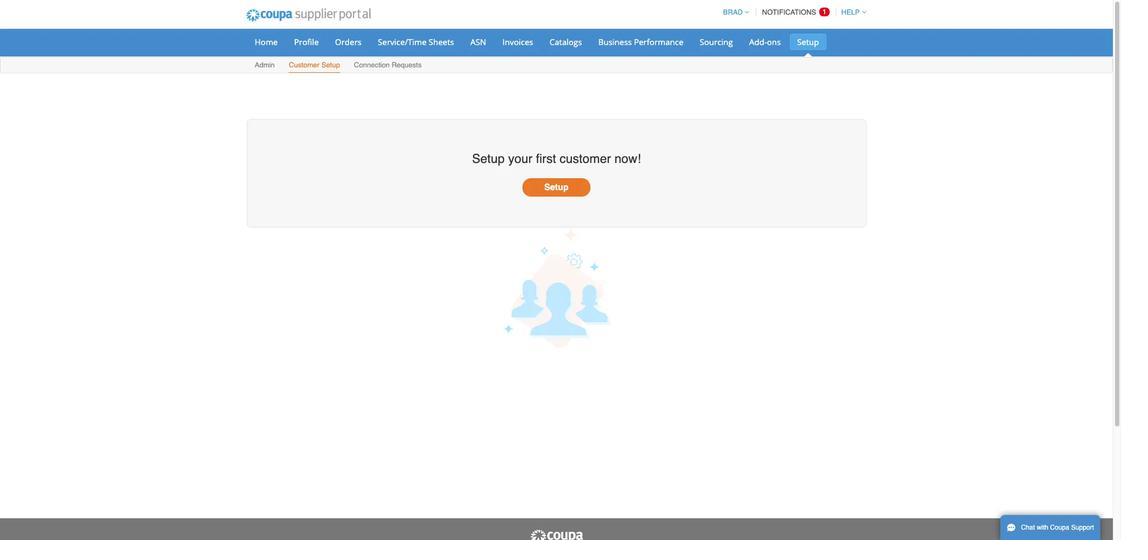 Task type: describe. For each thing, give the bounding box(es) containing it.
setup down notifications 1
[[798, 36, 820, 47]]

chat
[[1022, 525, 1036, 532]]

1 horizontal spatial coupa supplier portal image
[[530, 530, 584, 541]]

your
[[509, 152, 533, 166]]

add-ons
[[750, 36, 781, 47]]

chat with coupa support
[[1022, 525, 1095, 532]]

catalogs
[[550, 36, 582, 47]]

asn
[[471, 36, 487, 47]]

1
[[823, 8, 827, 16]]

service/time sheets
[[378, 36, 454, 47]]

connection
[[354, 61, 390, 69]]

setup link
[[791, 34, 827, 50]]

0 horizontal spatial coupa supplier portal image
[[239, 2, 379, 29]]

customer setup
[[289, 61, 340, 69]]

setup button
[[523, 179, 591, 197]]

setup right customer
[[322, 61, 340, 69]]

performance
[[635, 36, 684, 47]]

asn link
[[464, 34, 494, 50]]

home
[[255, 36, 278, 47]]

help
[[842, 8, 861, 16]]

help link
[[837, 8, 867, 16]]

connection requests link
[[354, 59, 422, 73]]

customer
[[560, 152, 612, 166]]

business performance
[[599, 36, 684, 47]]

home link
[[248, 34, 285, 50]]

ons
[[768, 36, 781, 47]]

setup your first customer now!
[[472, 152, 641, 166]]

orders
[[335, 36, 362, 47]]



Task type: locate. For each thing, give the bounding box(es) containing it.
coupa supplier portal image
[[239, 2, 379, 29], [530, 530, 584, 541]]

notifications
[[763, 8, 817, 16]]

0 vertical spatial coupa supplier portal image
[[239, 2, 379, 29]]

navigation
[[719, 2, 867, 23]]

setup down the 'setup your first customer now!'
[[545, 183, 569, 193]]

setup inside button
[[545, 183, 569, 193]]

sourcing
[[700, 36, 734, 47]]

chat with coupa support button
[[1001, 516, 1101, 541]]

coupa
[[1051, 525, 1070, 532]]

brad link
[[719, 8, 750, 16]]

setup left your
[[472, 152, 505, 166]]

support
[[1072, 525, 1095, 532]]

1 vertical spatial coupa supplier portal image
[[530, 530, 584, 541]]

invoices
[[503, 36, 534, 47]]

requests
[[392, 61, 422, 69]]

customer
[[289, 61, 320, 69]]

admin link
[[254, 59, 276, 73]]

setup
[[798, 36, 820, 47], [322, 61, 340, 69], [472, 152, 505, 166], [545, 183, 569, 193]]

profile link
[[287, 34, 326, 50]]

brad
[[724, 8, 743, 16]]

connection requests
[[354, 61, 422, 69]]

customer setup link
[[289, 59, 341, 73]]

first
[[536, 152, 557, 166]]

catalogs link
[[543, 34, 590, 50]]

admin
[[255, 61, 275, 69]]

orders link
[[328, 34, 369, 50]]

add-
[[750, 36, 768, 47]]

notifications 1
[[763, 8, 827, 16]]

invoices link
[[496, 34, 541, 50]]

now!
[[615, 152, 641, 166]]

with
[[1038, 525, 1049, 532]]

add-ons link
[[743, 34, 789, 50]]

sheets
[[429, 36, 454, 47]]

business
[[599, 36, 632, 47]]

service/time
[[378, 36, 427, 47]]

business performance link
[[592, 34, 691, 50]]

profile
[[294, 36, 319, 47]]

service/time sheets link
[[371, 34, 462, 50]]

navigation containing notifications 1
[[719, 2, 867, 23]]

sourcing link
[[693, 34, 741, 50]]



Task type: vqa. For each thing, say whether or not it's contained in the screenshot.
Customer at the left
yes



